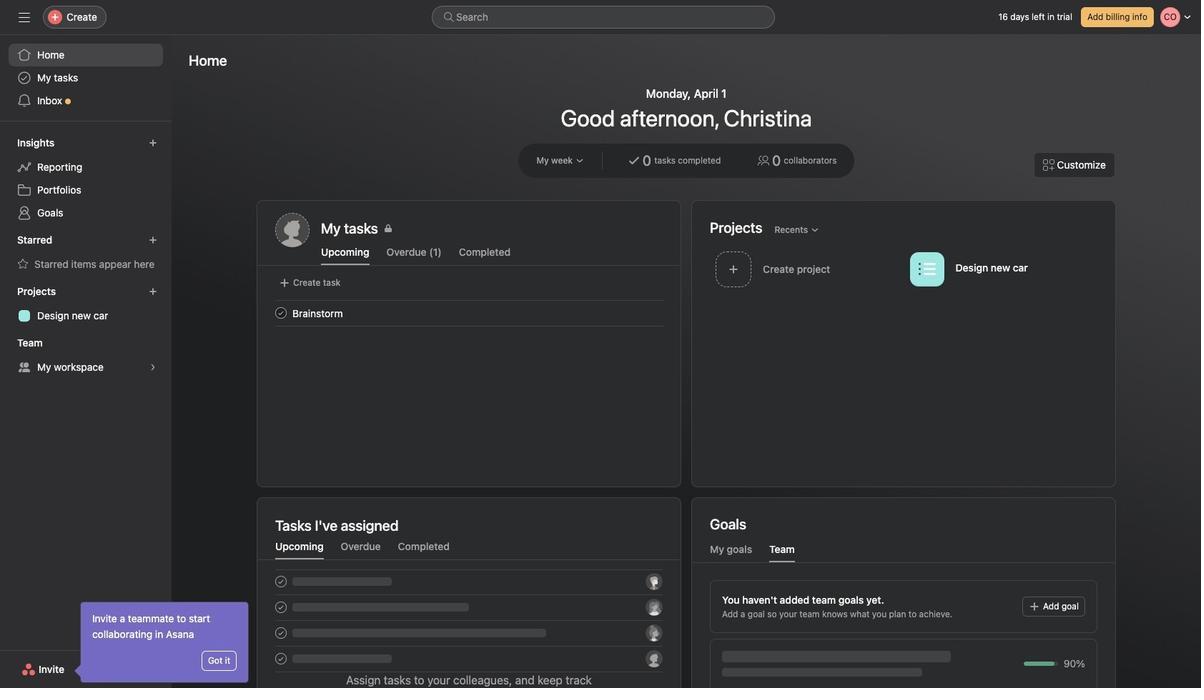 Task type: vqa. For each thing, say whether or not it's contained in the screenshot.
Global ELEMENT
yes



Task type: locate. For each thing, give the bounding box(es) containing it.
new project or portfolio image
[[149, 288, 157, 296]]

list item
[[710, 247, 904, 291], [258, 300, 681, 326]]

starred element
[[0, 227, 172, 279]]

tooltip
[[77, 603, 248, 683]]

list image
[[919, 261, 936, 278]]

teams element
[[0, 330, 172, 382]]

global element
[[0, 35, 172, 121]]

0 vertical spatial list item
[[710, 247, 904, 291]]

0 horizontal spatial list item
[[258, 300, 681, 326]]

1 vertical spatial list item
[[258, 300, 681, 326]]

list box
[[432, 6, 775, 29]]

1 horizontal spatial list item
[[710, 247, 904, 291]]



Task type: describe. For each thing, give the bounding box(es) containing it.
see details, my workspace image
[[149, 363, 157, 372]]

Mark complete checkbox
[[272, 305, 290, 322]]

add items to starred image
[[149, 236, 157, 245]]

new insights image
[[149, 139, 157, 147]]

hide sidebar image
[[19, 11, 30, 23]]

add profile photo image
[[275, 213, 310, 247]]

projects element
[[0, 279, 172, 330]]

insights element
[[0, 130, 172, 227]]

mark complete image
[[272, 305, 290, 322]]



